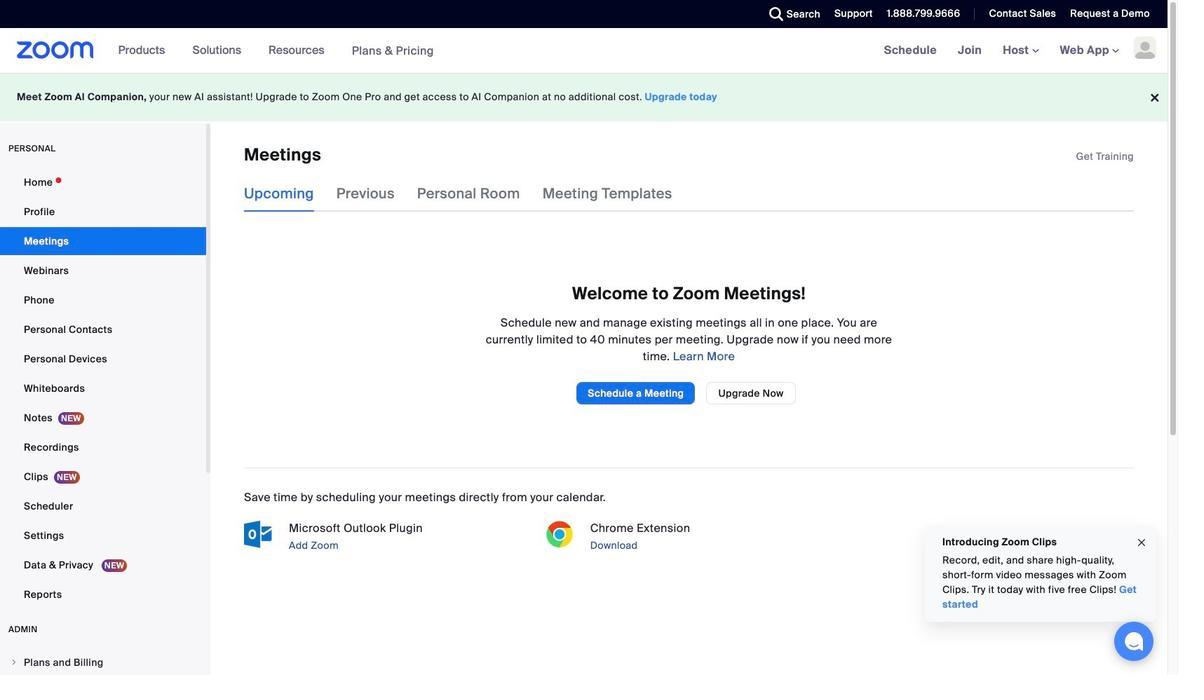 Task type: locate. For each thing, give the bounding box(es) containing it.
application
[[1077, 149, 1135, 164]]

product information navigation
[[108, 28, 445, 74]]

footer
[[0, 73, 1168, 121]]

menu item
[[0, 650, 206, 676]]

tabs of meeting tab list
[[244, 176, 695, 212]]

banner
[[0, 28, 1168, 74]]



Task type: describe. For each thing, give the bounding box(es) containing it.
zoom logo image
[[17, 41, 94, 59]]

meetings navigation
[[874, 28, 1168, 74]]

profile picture image
[[1135, 36, 1157, 59]]

personal menu menu
[[0, 168, 206, 611]]

right image
[[10, 659, 18, 667]]

open chat image
[[1125, 632, 1145, 652]]

close image
[[1137, 535, 1148, 551]]



Task type: vqa. For each thing, say whether or not it's contained in the screenshot.
meetings navigation
yes



